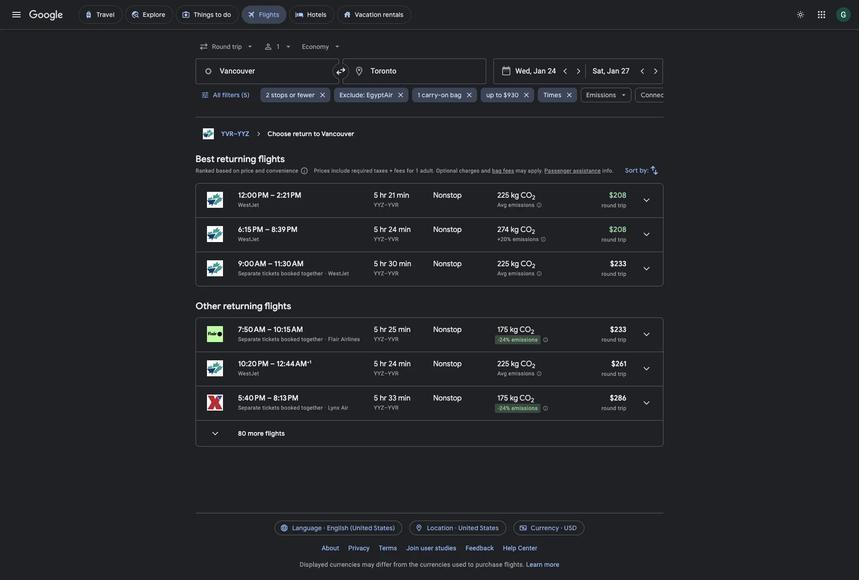 Task type: vqa. For each thing, say whether or not it's contained in the screenshot.
the 'Southwest'
no



Task type: locate. For each thing, give the bounding box(es) containing it.
avg emissions for $208
[[497, 202, 535, 209]]

yyz inside 5 hr 21 min yyz – yvr
[[374, 202, 384, 208]]

208 US dollars text field
[[609, 225, 627, 234]]

3 hr from the top
[[380, 260, 387, 269]]

min down 5 hr 21 min yyz – yvr
[[399, 225, 411, 234]]

separate
[[238, 271, 261, 277], [238, 336, 261, 343], [238, 405, 261, 411]]

nonstop flight. element for 5:40 pm – 8:13 pm
[[433, 394, 462, 405]]

swap origin and destination. image
[[335, 66, 346, 77]]

None search field
[[196, 36, 718, 117]]

6:15 pm
[[238, 225, 263, 234]]

total duration 5 hr 33 min. element
[[374, 394, 433, 405]]

required
[[352, 168, 373, 174]]

2 for 2:21 pm
[[532, 194, 536, 202]]

nonstop
[[433, 191, 462, 200], [433, 225, 462, 234], [433, 260, 462, 269], [433, 325, 462, 335], [433, 360, 462, 369], [433, 394, 462, 403]]

westjet
[[238, 202, 259, 208], [238, 236, 259, 243], [328, 271, 349, 277], [238, 371, 259, 377]]

0 vertical spatial -24% emissions
[[498, 337, 538, 343]]

5 hr 24 min yyz – yvr up 33
[[374, 360, 411, 377]]

1 vertical spatial  image
[[325, 336, 326, 343]]

2 separate tickets booked together. this trip includes tickets from multiple airlines. missed connections may be protected by kiwi.com.. element from the top
[[238, 336, 323, 343]]

separate down departure time: 9:00 am. text field
[[238, 271, 261, 277]]

emissions for 8:39 pm
[[513, 236, 539, 243]]

lynx
[[328, 405, 340, 411]]

2 225 kg co 2 from the top
[[497, 260, 536, 270]]

hr for 10:15 am
[[380, 325, 387, 335]]

1 vertical spatial on
[[233, 168, 240, 174]]

flight details. leaves toronto pearson international airport at 12:00 pm on saturday, january 27 and arrives at vancouver international airport at 2:21 pm on saturday, january 27. image
[[636, 189, 658, 211]]

2 total duration 5 hr 24 min. element from the top
[[374, 360, 433, 370]]

bag inside 'main content'
[[492, 168, 502, 174]]

6 round from the top
[[602, 405, 617, 412]]

tickets for 10:15 am
[[262, 336, 280, 343]]

bag right carry-
[[450, 91, 462, 99]]

5 hr from the top
[[380, 360, 387, 369]]

flights for best returning flights
[[258, 154, 285, 165]]

– right 6:15 pm at the left of page
[[265, 225, 270, 234]]

2 $208 round trip from the top
[[602, 225, 627, 243]]

main content
[[196, 125, 664, 454]]

0 vertical spatial $208 round trip
[[602, 191, 627, 209]]

0 vertical spatial -
[[498, 337, 500, 343]]

3 nonstop from the top
[[433, 260, 462, 269]]

11:30 am
[[274, 260, 304, 269]]

 image
[[325, 271, 326, 277], [325, 336, 326, 343]]

3 nonstop flight. element from the top
[[433, 260, 462, 270]]

1 horizontal spatial +
[[390, 168, 393, 174]]

0 vertical spatial $233 round trip
[[602, 260, 627, 277]]

help
[[503, 545, 517, 552]]

1 separate tickets booked together. this trip includes tickets from multiple airlines. missed connections may be protected by kiwi.com.. element from the top
[[238, 271, 323, 277]]

bag fees button
[[492, 168, 514, 174]]

1 vertical spatial separate tickets booked together. this trip includes tickets from multiple airlines. missed connections may be protected by kiwi.com.. element
[[238, 336, 323, 343]]

to right up
[[496, 91, 502, 99]]

1 vertical spatial 175
[[497, 394, 508, 403]]

yyz down total duration 5 hr 30 min. element
[[374, 271, 384, 277]]

24% for 5 hr 33 min
[[500, 406, 510, 412]]

1 24% from the top
[[500, 337, 510, 343]]

$208 down sort
[[609, 191, 627, 200]]

1 avg from the top
[[497, 202, 507, 209]]

may
[[516, 168, 527, 174], [362, 561, 374, 569]]

separate tickets booked together. this trip includes tickets from multiple airlines. missed connections may be protected by kiwi.com.. element for 11:30 am
[[238, 271, 323, 277]]

9:00 am
[[238, 260, 266, 269]]

ranked based on price and convenience
[[196, 168, 298, 174]]

co
[[521, 191, 532, 200], [521, 225, 532, 234], [521, 260, 532, 269], [520, 325, 531, 335], [521, 360, 532, 369], [520, 394, 531, 403]]

4 trip from the top
[[618, 337, 627, 343]]

2 5 from the top
[[374, 225, 378, 234]]

0 vertical spatial on
[[441, 91, 449, 99]]

min right 21
[[397, 191, 409, 200]]

booked for 11:30 am
[[281, 271, 300, 277]]

None field
[[196, 38, 258, 55], [299, 38, 346, 55], [196, 38, 258, 55], [299, 38, 346, 55]]

$233 round trip left flight details. leaves toronto pearson international airport at 9:00 am on saturday, january 27 and arrives at vancouver international airport at 11:30 am on saturday, january 27. icon
[[602, 260, 627, 277]]

together for 8:13 pm
[[301, 405, 323, 411]]

5 hr 30 min yyz – yvr
[[374, 260, 411, 277]]

adult.
[[420, 168, 435, 174]]

+20% emissions
[[497, 236, 539, 243]]

trip inside $286 round trip
[[618, 405, 627, 412]]

175 kg co 2
[[497, 325, 534, 336], [497, 394, 534, 405]]

trip down $261
[[618, 371, 627, 378]]

5 5 from the top
[[374, 360, 378, 369]]

yyz up 5 hr 33 min yyz – yvr
[[374, 371, 384, 377]]

– inside '5 hr 25 min yyz – yvr'
[[384, 336, 388, 343]]

flight details. leaves toronto pearson international airport at 5:40 pm on saturday, january 27 and arrives at vancouver international airport at 8:13 pm on saturday, january 27. image
[[636, 392, 658, 414]]

flights up 7:50 am – 10:15 am
[[265, 301, 291, 312]]

5 inside 5 hr 33 min yyz – yvr
[[374, 394, 378, 403]]

274 kg co 2
[[497, 225, 535, 236]]

tickets down 7:50 am – 10:15 am
[[262, 336, 280, 343]]

together left lynx on the left bottom of the page
[[301, 405, 323, 411]]

1 horizontal spatial to
[[468, 561, 474, 569]]

Arrival time: 10:15 AM. text field
[[274, 325, 303, 335]]

on
[[441, 91, 449, 99], [233, 168, 240, 174]]

fewer
[[297, 91, 315, 99]]

separate tickets booked together down 8:13 pm
[[238, 405, 323, 411]]

round down 208 us dollars text box
[[602, 202, 617, 209]]

1 vertical spatial returning
[[223, 301, 263, 312]]

1 vertical spatial $208
[[609, 225, 627, 234]]

2 separate tickets booked together from the top
[[238, 336, 323, 343]]

2 and from the left
[[481, 168, 491, 174]]

states
[[480, 524, 499, 533]]

total duration 5 hr 24 min. element for 30
[[374, 225, 433, 236]]

may left the differ
[[362, 561, 374, 569]]

2 hr from the top
[[380, 225, 387, 234]]

2 24% from the top
[[500, 406, 510, 412]]

5 round from the top
[[602, 371, 617, 378]]

2 trip from the top
[[618, 237, 627, 243]]

0 vertical spatial separate
[[238, 271, 261, 277]]

None text field
[[343, 59, 486, 84]]

hr down 5 hr 21 min yyz – yvr
[[380, 225, 387, 234]]

1 vertical spatial separate
[[238, 336, 261, 343]]

westjet inside 12:00 pm – 2:21 pm westjet
[[238, 202, 259, 208]]

4 nonstop from the top
[[433, 325, 462, 335]]

1 5 hr 24 min yyz – yvr from the top
[[374, 225, 411, 243]]

2 currencies from the left
[[420, 561, 451, 569]]

flights for other returning flights
[[265, 301, 291, 312]]

separate tickets booked together. this trip includes tickets from multiple airlines. missed connections may be protected by kiwi.com.. element down 8:13 pm
[[238, 405, 323, 411]]

Departure time: 10:20 PM. text field
[[238, 360, 269, 369]]

1 horizontal spatial bag
[[492, 168, 502, 174]]

min inside 5 hr 33 min yyz – yvr
[[398, 394, 411, 403]]

on left price
[[233, 168, 240, 174]]

on inside 'main content'
[[233, 168, 240, 174]]

0 vertical spatial  image
[[325, 271, 326, 277]]

tickets
[[262, 271, 280, 277], [262, 336, 280, 343], [262, 405, 280, 411]]

2 inside popup button
[[266, 91, 270, 99]]

more right learn
[[544, 561, 560, 569]]

– inside 5 hr 21 min yyz – yvr
[[384, 202, 388, 208]]

12:00 pm
[[238, 191, 269, 200]]

flights right 80
[[265, 430, 285, 438]]

2 vertical spatial avg
[[497, 371, 507, 377]]

0 vertical spatial $233
[[610, 260, 627, 269]]

1 vertical spatial 175 kg co 2
[[497, 394, 534, 405]]

2 for 8:39 pm
[[532, 228, 535, 236]]

225 kg co 2
[[497, 191, 536, 202], [497, 260, 536, 270], [497, 360, 536, 370]]

5 inside '5 hr 25 min yyz – yvr'
[[374, 325, 378, 335]]

2 horizontal spatial to
[[496, 91, 502, 99]]

1 vertical spatial 5 hr 24 min yyz – yvr
[[374, 360, 411, 377]]

274
[[497, 225, 509, 234]]

hr for 8:13 pm
[[380, 394, 387, 403]]

3 separate from the top
[[238, 405, 261, 411]]

yyz
[[237, 130, 249, 138], [374, 202, 384, 208], [374, 236, 384, 243], [374, 271, 384, 277], [374, 336, 384, 343], [374, 371, 384, 377], [374, 405, 384, 411]]

learn more about ranking image
[[300, 167, 308, 175]]

$233 round trip for 175
[[602, 325, 627, 343]]

0 horizontal spatial on
[[233, 168, 240, 174]]

avg for 5 hr 24 min
[[497, 371, 507, 377]]

0 vertical spatial +
[[390, 168, 393, 174]]

0 vertical spatial separate tickets booked together. this trip includes tickets from multiple airlines. missed connections may be protected by kiwi.com.. element
[[238, 271, 323, 277]]

trip
[[618, 202, 627, 209], [618, 237, 627, 243], [618, 271, 627, 277], [618, 337, 627, 343], [618, 371, 627, 378], [618, 405, 627, 412]]

1 horizontal spatial currencies
[[420, 561, 451, 569]]

5 left 21
[[374, 191, 378, 200]]

flight details. leaves toronto pearson international airport at 10:20 pm on saturday, january 27 and arrives at vancouver international airport at 12:44 am on sunday, january 28. image
[[636, 358, 658, 380]]

min down '5 hr 25 min yyz – yvr'
[[399, 360, 411, 369]]

1 separate tickets booked together from the top
[[238, 271, 323, 277]]

sort by:
[[625, 166, 649, 175]]

total duration 5 hr 24 min. element
[[374, 225, 433, 236], [374, 360, 433, 370]]

1 separate from the top
[[238, 271, 261, 277]]

2 for 11:30 am
[[532, 262, 536, 270]]

0 horizontal spatial may
[[362, 561, 374, 569]]

0 vertical spatial 225 kg co 2
[[497, 191, 536, 202]]

– left 12:44 am
[[270, 360, 275, 369]]

10:20 pm – 12:44 am + 1
[[238, 359, 311, 369]]

– down total duration 5 hr 25 min. element at bottom
[[384, 336, 388, 343]]

1 $208 round trip from the top
[[602, 191, 627, 209]]

10:15 am
[[274, 325, 303, 335]]

round down $208 text field
[[602, 237, 617, 243]]

2 inside 274 kg co 2
[[532, 228, 535, 236]]

3 avg from the top
[[497, 371, 507, 377]]

6 nonstop from the top
[[433, 394, 462, 403]]

westjet inside 6:15 pm – 8:39 pm westjet
[[238, 236, 259, 243]]

yvr inside 5 hr 21 min yyz – yvr
[[388, 202, 399, 208]]

1 vertical spatial bag
[[492, 168, 502, 174]]

6 5 from the top
[[374, 394, 378, 403]]

6 hr from the top
[[380, 394, 387, 403]]

vancouver
[[322, 130, 354, 138]]

kg for 9:00 am – 11:30 am
[[511, 260, 519, 269]]

total duration 5 hr 25 min. element
[[374, 325, 433, 336]]

separate tickets booked together for 11:30 am
[[238, 271, 323, 277]]

prices include required taxes + fees for 1 adult. optional charges and bag fees may apply. passenger assistance
[[314, 168, 601, 174]]

hr inside 5 hr 21 min yyz – yvr
[[380, 191, 387, 200]]

1 225 kg co 2 from the top
[[497, 191, 536, 202]]

$208 round trip for 225
[[602, 191, 627, 209]]

hr inside 5 hr 30 min yyz – yvr
[[380, 260, 387, 269]]

1 horizontal spatial more
[[544, 561, 560, 569]]

5 hr 24 min yyz – yvr for 30
[[374, 225, 411, 243]]

yvr inside '5 hr 25 min yyz – yvr'
[[388, 336, 399, 343]]

5 for 2:21 pm
[[374, 191, 378, 200]]

2 175 from the top
[[497, 394, 508, 403]]

$208 for 274
[[609, 225, 627, 234]]

1 175 from the top
[[497, 325, 508, 335]]

261 US dollars text field
[[612, 360, 627, 369]]

hr for 12:44 am
[[380, 360, 387, 369]]

trip for 9:00 am – 11:30 am
[[618, 271, 627, 277]]

1 vertical spatial separate tickets booked together
[[238, 336, 323, 343]]

3 tickets from the top
[[262, 405, 280, 411]]

0 vertical spatial 225
[[497, 191, 509, 200]]

together for 11:30 am
[[301, 271, 323, 277]]

1 together from the top
[[301, 271, 323, 277]]

1 - from the top
[[498, 337, 500, 343]]

Arrival time: 2:21 PM. text field
[[277, 191, 301, 200]]

co for 9:00 am – 11:30 am
[[521, 260, 532, 269]]

2 -24% emissions from the top
[[498, 406, 538, 412]]

– down total duration 5 hr 30 min. element
[[384, 271, 388, 277]]

1 vertical spatial may
[[362, 561, 374, 569]]

co inside 274 kg co 2
[[521, 225, 532, 234]]

0 vertical spatial may
[[516, 168, 527, 174]]

3 5 from the top
[[374, 260, 378, 269]]

1 tickets from the top
[[262, 271, 280, 277]]

0 vertical spatial more
[[248, 430, 264, 438]]

booked for 8:13 pm
[[281, 405, 300, 411]]

returning up ranked based on price and convenience
[[217, 154, 256, 165]]

fees left apply.
[[503, 168, 514, 174]]

1 nonstop flight. element from the top
[[433, 191, 462, 202]]

$208 round trip up $208 text field
[[602, 191, 627, 209]]

– left arrival time: 2:21 pm. text field
[[270, 191, 275, 200]]

2 vertical spatial separate tickets booked together. this trip includes tickets from multiple airlines. missed connections may be protected by kiwi.com.. element
[[238, 405, 323, 411]]

trip down 233 us dollars text field
[[618, 337, 627, 343]]

emissions
[[586, 91, 616, 99]]

round inside the $261 round trip
[[602, 371, 617, 378]]

2 vertical spatial separate
[[238, 405, 261, 411]]

30
[[389, 260, 397, 269]]

1 vertical spatial $233 round trip
[[602, 325, 627, 343]]

2 24 from the top
[[389, 360, 397, 369]]

2 vertical spatial avg emissions
[[497, 371, 535, 377]]

2 175 kg co 2 from the top
[[497, 394, 534, 405]]

None text field
[[196, 59, 339, 84]]

round for 10:20 pm – 12:44 am + 1
[[602, 371, 617, 378]]

2 225 from the top
[[497, 260, 509, 269]]

6 nonstop flight. element from the top
[[433, 394, 462, 405]]

– down total duration 5 hr 33 min. element
[[384, 405, 388, 411]]

0 horizontal spatial more
[[248, 430, 264, 438]]

1 vertical spatial avg
[[497, 271, 507, 277]]

Arrival time: 8:13 PM. text field
[[274, 394, 299, 403]]

2 tickets from the top
[[262, 336, 280, 343]]

yvr inside 5 hr 30 min yyz – yvr
[[388, 271, 399, 277]]

yvr up 33
[[388, 371, 399, 377]]

2 vertical spatial separate tickets booked together
[[238, 405, 323, 411]]

booked
[[281, 271, 300, 277], [281, 336, 300, 343], [281, 405, 300, 411]]

yyz down total duration 5 hr 33 min. element
[[374, 405, 384, 411]]

main content containing best returning flights
[[196, 125, 664, 454]]

hr left 33
[[380, 394, 387, 403]]

– inside 5 hr 33 min yyz – yvr
[[384, 405, 388, 411]]

2 - from the top
[[498, 406, 500, 412]]

displayed
[[300, 561, 328, 569]]

4 5 from the top
[[374, 325, 378, 335]]

currencies down privacy link
[[330, 561, 360, 569]]

up to $930
[[486, 91, 519, 99]]

currency
[[531, 524, 559, 533]]

round inside $286 round trip
[[602, 405, 617, 412]]

1 total duration 5 hr 24 min. element from the top
[[374, 225, 433, 236]]

min for 2:21 pm
[[397, 191, 409, 200]]

choose
[[268, 130, 291, 138]]

leaves toronto pearson international airport at 6:15 pm on saturday, january 27 and arrives at vancouver international airport at 8:39 pm on saturday, january 27. element
[[238, 225, 298, 234]]

together
[[301, 271, 323, 277], [301, 336, 323, 343], [301, 405, 323, 411]]

3 225 from the top
[[497, 360, 509, 369]]

0 vertical spatial $208
[[609, 191, 627, 200]]

$233 left flight details. leaves toronto pearson international airport at 9:00 am on saturday, january 27 and arrives at vancouver international airport at 11:30 am on saturday, january 27. icon
[[610, 260, 627, 269]]

1 5 from the top
[[374, 191, 378, 200]]

1 vertical spatial $233
[[610, 325, 627, 335]]

egyptair
[[367, 91, 393, 99]]

other
[[196, 301, 221, 312]]

together down 11:30 am
[[301, 271, 323, 277]]

booked down 11:30 am
[[281, 271, 300, 277]]

2 $233 round trip from the top
[[602, 325, 627, 343]]

round down 233 us dollars text field
[[602, 337, 617, 343]]

separate tickets booked together. this trip includes tickets from multiple airlines. missed connections may be protected by kiwi.com.. element
[[238, 271, 323, 277], [238, 336, 323, 343], [238, 405, 323, 411]]

4 round from the top
[[602, 337, 617, 343]]

3 trip from the top
[[618, 271, 627, 277]]

1 vertical spatial tickets
[[262, 336, 280, 343]]

24 down 5 hr 21 min yyz – yvr
[[389, 225, 397, 234]]

flights for 80 more flights
[[265, 430, 285, 438]]

emissions for 12:44 am
[[509, 371, 535, 377]]

connecting airports button
[[635, 84, 718, 106]]

0 horizontal spatial to
[[314, 130, 320, 138]]

3 separate tickets booked together from the top
[[238, 405, 323, 411]]

tickets down 'leaves toronto pearson international airport at 9:00 am on saturday, january 27 and arrives at vancouver international airport at 11:30 am on saturday, january 27.' element
[[262, 271, 280, 277]]

1 vertical spatial together
[[301, 336, 323, 343]]

flights up convenience
[[258, 154, 285, 165]]

33
[[389, 394, 397, 403]]

yvr up 30
[[388, 236, 399, 243]]

24 for 21
[[389, 225, 397, 234]]

tickets for 11:30 am
[[262, 271, 280, 277]]

2 5 hr 24 min yyz – yvr from the top
[[374, 360, 411, 377]]

min inside 5 hr 21 min yyz – yvr
[[397, 191, 409, 200]]

bag inside popup button
[[450, 91, 462, 99]]

0 horizontal spatial +
[[307, 359, 310, 365]]

Departure time: 5:40 PM. text field
[[238, 394, 266, 403]]

0 vertical spatial separate tickets booked together
[[238, 271, 323, 277]]

1 horizontal spatial may
[[516, 168, 527, 174]]

airports
[[678, 91, 702, 99]]

emissions
[[509, 202, 535, 209], [513, 236, 539, 243], [509, 271, 535, 277], [512, 337, 538, 343], [509, 371, 535, 377], [512, 406, 538, 412]]

0 vertical spatial 5 hr 24 min yyz – yvr
[[374, 225, 411, 243]]

hr inside 5 hr 33 min yyz – yvr
[[380, 394, 387, 403]]

5 nonstop flight. element from the top
[[433, 360, 462, 370]]

1 $208 from the top
[[609, 191, 627, 200]]

6:15 pm – 8:39 pm westjet
[[238, 225, 298, 243]]

3 round from the top
[[602, 271, 617, 277]]

0 horizontal spatial and
[[255, 168, 265, 174]]

total duration 5 hr 24 min. element for 33
[[374, 360, 433, 370]]

help center link
[[499, 541, 542, 556]]

to right used
[[468, 561, 474, 569]]

returning up 7:50 am text field
[[223, 301, 263, 312]]

yvr for 11:30 am
[[388, 271, 399, 277]]

more right 80
[[248, 430, 264, 438]]

5 down 5 hr 21 min yyz – yvr
[[374, 225, 378, 234]]

2 $233 from the top
[[610, 325, 627, 335]]

0 vertical spatial 24
[[389, 225, 397, 234]]

2 nonstop from the top
[[433, 225, 462, 234]]

2 avg from the top
[[497, 271, 507, 277]]

3 225 kg co 2 from the top
[[497, 360, 536, 370]]

together left flair
[[301, 336, 323, 343]]

min inside '5 hr 25 min yyz – yvr'
[[398, 325, 411, 335]]

hr for 11:30 am
[[380, 260, 387, 269]]

1 hr from the top
[[380, 191, 387, 200]]

optional
[[436, 168, 458, 174]]

4 hr from the top
[[380, 325, 387, 335]]

leaves toronto pearson international airport at 12:00 pm on saturday, january 27 and arrives at vancouver international airport at 2:21 pm on saturday, january 27. element
[[238, 191, 301, 200]]

– inside 5 hr 30 min yyz – yvr
[[384, 271, 388, 277]]

24 down '5 hr 25 min yyz – yvr'
[[389, 360, 397, 369]]

hr inside '5 hr 25 min yyz – yvr'
[[380, 325, 387, 335]]

1 avg emissions from the top
[[497, 202, 535, 209]]

$208 round trip
[[602, 191, 627, 209], [602, 225, 627, 243]]

0 vertical spatial avg emissions
[[497, 202, 535, 209]]

0 vertical spatial tickets
[[262, 271, 280, 277]]

min right 30
[[399, 260, 411, 269]]

5 left 33
[[374, 394, 378, 403]]

 image
[[325, 405, 326, 411]]

5 nonstop from the top
[[433, 360, 462, 369]]

$261 round trip
[[602, 360, 627, 378]]

trip down $208 text field
[[618, 237, 627, 243]]

1 horizontal spatial fees
[[503, 168, 514, 174]]

round down $233 text field
[[602, 271, 617, 277]]

1 trip from the top
[[618, 202, 627, 209]]

1 currencies from the left
[[330, 561, 360, 569]]

avg emissions for $233
[[497, 271, 535, 277]]

2  image from the top
[[325, 336, 326, 343]]

yyz inside 5 hr 33 min yyz – yvr
[[374, 405, 384, 411]]

2
[[266, 91, 270, 99], [532, 194, 536, 202], [532, 228, 535, 236], [532, 262, 536, 270], [531, 328, 534, 336], [532, 363, 536, 370], [531, 397, 534, 405]]

5 left 30
[[374, 260, 378, 269]]

4 nonstop flight. element from the top
[[433, 325, 462, 336]]

2 vertical spatial booked
[[281, 405, 300, 411]]

1 vertical spatial -24% emissions
[[498, 406, 538, 412]]

3 separate tickets booked together. this trip includes tickets from multiple airlines. missed connections may be protected by kiwi.com.. element from the top
[[238, 405, 323, 411]]

5 for 12:44 am
[[374, 360, 378, 369]]

min right 25 in the bottom of the page
[[398, 325, 411, 335]]

2 vertical spatial tickets
[[262, 405, 280, 411]]

1 vertical spatial 24%
[[500, 406, 510, 412]]

6 trip from the top
[[618, 405, 627, 412]]

1 $233 round trip from the top
[[602, 260, 627, 277]]

to right return
[[314, 130, 320, 138]]

fees left for
[[394, 168, 405, 174]]

– up best returning flights on the left
[[234, 130, 237, 138]]

trip down 208 us dollars text box
[[618, 202, 627, 209]]

225
[[497, 191, 509, 200], [497, 260, 509, 269], [497, 360, 509, 369]]

yvr down 21
[[388, 202, 399, 208]]

3 booked from the top
[[281, 405, 300, 411]]

yyz inside 5 hr 30 min yyz – yvr
[[374, 271, 384, 277]]

co for 7:50 am – 10:15 am
[[520, 325, 531, 335]]

0 vertical spatial total duration 5 hr 24 min. element
[[374, 225, 433, 236]]

1 vertical spatial 24
[[389, 360, 397, 369]]

1 vertical spatial 225
[[497, 260, 509, 269]]

2 vertical spatial flights
[[265, 430, 285, 438]]

0 vertical spatial returning
[[217, 154, 256, 165]]

about
[[322, 545, 339, 552]]

leaves toronto pearson international airport at 7:50 am on saturday, january 27 and arrives at vancouver international airport at 10:15 am on saturday, january 27. element
[[238, 325, 303, 335]]

separate tickets booked together down arrival time: 10:15 am. text box in the bottom left of the page
[[238, 336, 323, 343]]

tickets down leaves toronto pearson international airport at 5:40 pm on saturday, january 27 and arrives at vancouver international airport at 8:13 pm on saturday, january 27. element
[[262, 405, 280, 411]]

1 225 from the top
[[497, 191, 509, 200]]

3 avg emissions from the top
[[497, 371, 535, 377]]

1 vertical spatial flights
[[265, 301, 291, 312]]

trip inside the $261 round trip
[[618, 371, 627, 378]]

– inside 12:00 pm – 2:21 pm westjet
[[270, 191, 275, 200]]

1 24 from the top
[[389, 225, 397, 234]]

0 vertical spatial bag
[[450, 91, 462, 99]]

yyz down total duration 5 hr 25 min. element at bottom
[[374, 336, 384, 343]]

yvr down 30
[[388, 271, 399, 277]]

yvr for 8:39 pm
[[388, 236, 399, 243]]

1 $233 from the top
[[610, 260, 627, 269]]

1 vertical spatial to
[[314, 130, 320, 138]]

- for 5 hr 25 min
[[498, 337, 500, 343]]

separate tickets booked together down 11:30 am
[[238, 271, 323, 277]]

3 together from the top
[[301, 405, 323, 411]]

1 175 kg co 2 from the top
[[497, 325, 534, 336]]

0 vertical spatial booked
[[281, 271, 300, 277]]

0 horizontal spatial bag
[[450, 91, 462, 99]]

currencies down join user studies link
[[420, 561, 451, 569]]

1  image from the top
[[325, 271, 326, 277]]

2 vertical spatial together
[[301, 405, 323, 411]]

hr down '5 hr 25 min yyz – yvr'
[[380, 360, 387, 369]]

emissions for 2:21 pm
[[509, 202, 535, 209]]

nonstop flight. element
[[433, 191, 462, 202], [433, 225, 462, 236], [433, 260, 462, 270], [433, 325, 462, 336], [433, 360, 462, 370], [433, 394, 462, 405]]

nonstop flight. element for 9:00 am – 11:30 am
[[433, 260, 462, 270]]

2 $208 from the top
[[609, 225, 627, 234]]

yvr
[[221, 130, 234, 138], [388, 202, 399, 208], [388, 236, 399, 243], [388, 271, 399, 277], [388, 336, 399, 343], [388, 371, 399, 377], [388, 405, 399, 411]]

center
[[518, 545, 538, 552]]

1 booked from the top
[[281, 271, 300, 277]]

5 inside 5 hr 30 min yyz – yvr
[[374, 260, 378, 269]]

0 vertical spatial 175 kg co 2
[[497, 325, 534, 336]]

2 vertical spatial 225
[[497, 360, 509, 369]]

175 for 5 hr 33 min
[[497, 394, 508, 403]]

Arrival time: 8:39 PM. text field
[[271, 225, 298, 234]]

hr left 30
[[380, 260, 387, 269]]

on left up
[[441, 91, 449, 99]]

yvr down 33
[[388, 405, 399, 411]]

1 vertical spatial 225 kg co 2
[[497, 260, 536, 270]]

yyz down total duration 5 hr 21 min. element
[[374, 202, 384, 208]]

233 US dollars text field
[[610, 325, 627, 335]]

1 inside 10:20 pm – 12:44 am + 1
[[310, 359, 311, 365]]

2 vertical spatial 225 kg co 2
[[497, 360, 536, 370]]

1 vertical spatial booked
[[281, 336, 300, 343]]

5 hr 24 min yyz – yvr
[[374, 225, 411, 243], [374, 360, 411, 377]]

175 kg co 2 for $233
[[497, 325, 534, 336]]

$233 round trip up $261 text field
[[602, 325, 627, 343]]

yvr inside 5 hr 33 min yyz – yvr
[[388, 405, 399, 411]]

flight details. leaves toronto pearson international airport at 7:50 am on saturday, january 27 and arrives at vancouver international airport at 10:15 am on saturday, january 27. image
[[636, 324, 658, 346]]

min right 33
[[398, 394, 411, 403]]

terms
[[379, 545, 397, 552]]

hr left 25 in the bottom of the page
[[380, 325, 387, 335]]

5 inside 5 hr 21 min yyz – yvr
[[374, 191, 378, 200]]

avg for 5 hr 30 min
[[497, 271, 507, 277]]

leaves toronto pearson international airport at 9:00 am on saturday, january 27 and arrives at vancouver international airport at 11:30 am on saturday, january 27. element
[[238, 260, 304, 269]]

1 -24% emissions from the top
[[498, 337, 538, 343]]

0 vertical spatial flights
[[258, 154, 285, 165]]

leaves toronto pearson international airport at 10:20 pm on saturday, january 27 and arrives at vancouver international airport at 12:44 am on sunday, january 28. element
[[238, 359, 311, 369]]

1 nonstop from the top
[[433, 191, 462, 200]]

trip down $233 text field
[[618, 271, 627, 277]]

total duration 5 hr 24 min. element down '5 hr 25 min yyz – yvr'
[[374, 360, 433, 370]]

min for 11:30 am
[[399, 260, 411, 269]]

208 US dollars text field
[[609, 191, 627, 200]]

to
[[496, 91, 502, 99], [314, 130, 320, 138], [468, 561, 474, 569]]

0 vertical spatial avg
[[497, 202, 507, 209]]

225 for 5 hr 21 min
[[497, 191, 509, 200]]

0 horizontal spatial currencies
[[330, 561, 360, 569]]

$208 round trip up $233 text field
[[602, 225, 627, 243]]

$208 left flight details. leaves toronto pearson international airport at 6:15 pm on saturday, january 27 and arrives at vancouver international airport at 8:39 pm on saturday, january 27. icon
[[609, 225, 627, 234]]

avg
[[497, 202, 507, 209], [497, 271, 507, 277], [497, 371, 507, 377]]

yyz inside '5 hr 25 min yyz – yvr'
[[374, 336, 384, 343]]

2 separate from the top
[[238, 336, 261, 343]]

0 vertical spatial to
[[496, 91, 502, 99]]

on inside popup button
[[441, 91, 449, 99]]

286 US dollars text field
[[610, 394, 627, 403]]

175 for 5 hr 25 min
[[497, 325, 508, 335]]

1 horizontal spatial and
[[481, 168, 491, 174]]

separate down 5:40 pm
[[238, 405, 261, 411]]

2 nonstop flight. element from the top
[[433, 225, 462, 236]]

1 vertical spatial -
[[498, 406, 500, 412]]

nonstop for 10:20 pm – 12:44 am + 1
[[433, 360, 462, 369]]

233 US dollars text field
[[610, 260, 627, 269]]

trip down "286 us dollars" text box
[[618, 405, 627, 412]]

and right price
[[255, 168, 265, 174]]

$233 round trip
[[602, 260, 627, 277], [602, 325, 627, 343]]

and right charges
[[481, 168, 491, 174]]

1 vertical spatial +
[[307, 359, 310, 365]]

0 vertical spatial together
[[301, 271, 323, 277]]

separate tickets booked together. this trip includes tickets from multiple airlines. missed connections may be protected by kiwi.com.. element down arrival time: 10:15 am. text box in the bottom left of the page
[[238, 336, 323, 343]]

5 trip from the top
[[618, 371, 627, 378]]

1 vertical spatial total duration 5 hr 24 min. element
[[374, 360, 433, 370]]

may left apply.
[[516, 168, 527, 174]]

5 left 25 in the bottom of the page
[[374, 325, 378, 335]]

min inside 5 hr 30 min yyz – yvr
[[399, 260, 411, 269]]

2 fees from the left
[[503, 168, 514, 174]]

0 horizontal spatial fees
[[394, 168, 405, 174]]

0 vertical spatial 24%
[[500, 337, 510, 343]]

2 together from the top
[[301, 336, 323, 343]]

learn more link
[[526, 561, 560, 569]]

booked down arrival time: 10:15 am. text box in the bottom left of the page
[[281, 336, 300, 343]]

2 booked from the top
[[281, 336, 300, 343]]

1 vertical spatial $208 round trip
[[602, 225, 627, 243]]

2 for 12:44 am
[[532, 363, 536, 370]]

1
[[277, 43, 280, 50], [418, 91, 420, 99], [416, 168, 419, 174], [310, 359, 311, 365]]

total duration 5 hr 24 min. element down 5 hr 21 min yyz – yvr
[[374, 225, 433, 236]]

225 kg co 2 for $261
[[497, 360, 536, 370]]

all
[[213, 91, 221, 99]]

1 and from the left
[[255, 168, 265, 174]]

returning
[[217, 154, 256, 165], [223, 301, 263, 312]]

2 avg emissions from the top
[[497, 271, 535, 277]]

1 horizontal spatial on
[[441, 91, 449, 99]]

0 vertical spatial 175
[[497, 325, 508, 335]]

yyz up 5 hr 30 min yyz – yvr
[[374, 236, 384, 243]]

1 vertical spatial avg emissions
[[497, 271, 535, 277]]

separate tickets booked together. this trip includes tickets from multiple airlines. missed connections may be protected by kiwi.com.. element down 11:30 am
[[238, 271, 323, 277]]

yyz for 8:13 pm
[[374, 405, 384, 411]]

booked down 8:13 pm
[[281, 405, 300, 411]]

kg inside 274 kg co 2
[[511, 225, 519, 234]]

round for 9:00 am – 11:30 am
[[602, 271, 617, 277]]



Task type: describe. For each thing, give the bounding box(es) containing it.
all filters (5) button
[[196, 84, 257, 106]]

nonstop for 9:00 am – 11:30 am
[[433, 260, 462, 269]]

min for 12:44 am
[[399, 360, 411, 369]]

united states
[[458, 524, 499, 533]]

choose return to vancouver
[[268, 130, 354, 138]]

times button
[[538, 84, 577, 106]]

yvr for 12:44 am
[[388, 371, 399, 377]]

80 more flights image
[[204, 423, 226, 445]]

1 button
[[260, 36, 297, 58]]

25
[[389, 325, 397, 335]]

5 for 8:39 pm
[[374, 225, 378, 234]]

175 kg co 2 for $286
[[497, 394, 534, 405]]

together for 10:15 am
[[301, 336, 323, 343]]

hr for 2:21 pm
[[380, 191, 387, 200]]

kg for 10:20 pm – 12:44 am + 1
[[511, 360, 519, 369]]

united
[[458, 524, 479, 533]]

emissions button
[[581, 84, 632, 106]]

separate tickets booked together for 8:13 pm
[[238, 405, 323, 411]]

5:40 pm
[[238, 394, 266, 403]]

none search field containing all filters (5)
[[196, 36, 718, 117]]

min for 8:39 pm
[[399, 225, 411, 234]]

more inside 'main content'
[[248, 430, 264, 438]]

5 hr 24 min yyz – yvr for 33
[[374, 360, 411, 377]]

feedback link
[[461, 541, 499, 556]]

225 kg co 2 for $208
[[497, 191, 536, 202]]

2 round from the top
[[602, 237, 617, 243]]

21
[[389, 191, 395, 200]]

include
[[332, 168, 350, 174]]

Departure time: 6:15 PM. text field
[[238, 225, 263, 234]]

Arrival time: 11:30 AM. text field
[[274, 260, 304, 269]]

nonstop for 7:50 am – 10:15 am
[[433, 325, 462, 335]]

separate for 9:00 am
[[238, 271, 261, 277]]

main menu image
[[11, 9, 22, 20]]

exclude: egyptair button
[[334, 84, 409, 106]]

flair airlines
[[328, 336, 360, 343]]

225 for 5 hr 24 min
[[497, 360, 509, 369]]

displayed currencies may differ from the currencies used to purchase flights. learn more
[[300, 561, 560, 569]]

join user studies link
[[402, 541, 461, 556]]

flight details. leaves toronto pearson international airport at 9:00 am on saturday, january 27 and arrives at vancouver international airport at 11:30 am on saturday, january 27. image
[[636, 258, 658, 280]]

other returning flights
[[196, 301, 291, 312]]

nonstop for 5:40 pm – 8:13 pm
[[433, 394, 462, 403]]

tickets for 8:13 pm
[[262, 405, 280, 411]]

by:
[[640, 166, 649, 175]]

on for based
[[233, 168, 240, 174]]

the
[[409, 561, 418, 569]]

total duration 5 hr 30 min. element
[[374, 260, 433, 270]]

-24% emissions for $233
[[498, 337, 538, 343]]

round for 7:50 am – 10:15 am
[[602, 337, 617, 343]]

5:40 pm – 8:13 pm
[[238, 394, 299, 403]]

12:44 am
[[277, 360, 307, 369]]

trip for 5:40 pm – 8:13 pm
[[618, 405, 627, 412]]

assistance
[[573, 168, 601, 174]]

up to $930 button
[[481, 84, 535, 106]]

emissions for 11:30 am
[[509, 271, 535, 277]]

24 for 25
[[389, 360, 397, 369]]

$208 round trip for 274
[[602, 225, 627, 243]]

5 for 11:30 am
[[374, 260, 378, 269]]

Departure text field
[[516, 59, 558, 84]]

returning for other
[[223, 301, 263, 312]]

 image for 9:00 am – 11:30 am
[[325, 271, 326, 277]]

1 fees from the left
[[394, 168, 405, 174]]

studies
[[435, 545, 457, 552]]

privacy link
[[344, 541, 374, 556]]

usd
[[564, 524, 577, 533]]

2 stops or fewer
[[266, 91, 315, 99]]

english
[[327, 524, 349, 533]]

terms link
[[374, 541, 402, 556]]

leaves toronto pearson international airport at 5:40 pm on saturday, january 27 and arrives at vancouver international airport at 8:13 pm on saturday, january 27. element
[[238, 394, 299, 403]]

225 kg co 2 for $233
[[497, 260, 536, 270]]

up
[[486, 91, 494, 99]]

total duration 5 hr 21 min. element
[[374, 191, 433, 202]]

co for 5:40 pm – 8:13 pm
[[520, 394, 531, 403]]

– right the 9:00 am
[[268, 260, 273, 269]]

avg emissions for $261
[[497, 371, 535, 377]]

5 hr 25 min yyz – yvr
[[374, 325, 411, 343]]

yvr for 8:13 pm
[[388, 405, 399, 411]]

5 hr 21 min yyz – yvr
[[374, 191, 409, 208]]

yyz for 12:44 am
[[374, 371, 384, 377]]

$286
[[610, 394, 627, 403]]

location
[[427, 524, 453, 533]]

from
[[393, 561, 407, 569]]

for
[[407, 168, 414, 174]]

kg for 7:50 am – 10:15 am
[[510, 325, 518, 335]]

taxes
[[374, 168, 388, 174]]

Departure time: 12:00 PM. text field
[[238, 191, 269, 200]]

1 vertical spatial more
[[544, 561, 560, 569]]

stops
[[271, 91, 288, 99]]

– up 5 hr 33 min yyz – yvr
[[384, 371, 388, 377]]

lynx air
[[328, 405, 348, 411]]

air
[[341, 405, 348, 411]]

flight details. leaves toronto pearson international airport at 6:15 pm on saturday, january 27 and arrives at vancouver international airport at 8:39 pm on saturday, january 27. image
[[636, 224, 658, 245]]

- for 5 hr 33 min
[[498, 406, 500, 412]]

– inside 6:15 pm – 8:39 pm westjet
[[265, 225, 270, 234]]

$208 for 225
[[609, 191, 627, 200]]

exclude: egyptair
[[340, 91, 393, 99]]

225 for 5 hr 30 min
[[497, 260, 509, 269]]

prices
[[314, 168, 330, 174]]

used
[[452, 561, 466, 569]]

Departure time: 9:00 AM. text field
[[238, 260, 266, 269]]

booked for 10:15 am
[[281, 336, 300, 343]]

separate for 7:50 am
[[238, 336, 261, 343]]

2 for 10:15 am
[[531, 328, 534, 336]]

convenience
[[266, 168, 298, 174]]

join
[[406, 545, 419, 552]]

all filters (5)
[[213, 91, 250, 99]]

yvr – yyz
[[221, 130, 249, 138]]

yyz up best returning flights on the left
[[237, 130, 249, 138]]

Arrival time: 12:44 AM on  Sunday, January 28. text field
[[277, 359, 311, 369]]

yvr for 10:15 am
[[388, 336, 399, 343]]

nonstop flight. element for 7:50 am – 10:15 am
[[433, 325, 462, 336]]

separate tickets booked together for 10:15 am
[[238, 336, 323, 343]]

$286 round trip
[[602, 394, 627, 412]]

best returning flights
[[196, 154, 285, 165]]

 image for 7:50 am – 10:15 am
[[325, 336, 326, 343]]

24% for 5 hr 25 min
[[500, 337, 510, 343]]

to inside 'popup button'
[[496, 91, 502, 99]]

passenger
[[545, 168, 572, 174]]

1 carry-on bag
[[418, 91, 462, 99]]

min for 8:13 pm
[[398, 394, 411, 403]]

round for 5:40 pm – 8:13 pm
[[602, 405, 617, 412]]

hr for 8:39 pm
[[380, 225, 387, 234]]

sort
[[625, 166, 638, 175]]

kg for 5:40 pm – 8:13 pm
[[510, 394, 518, 403]]

1 round from the top
[[602, 202, 617, 209]]

states)
[[374, 524, 395, 533]]

connecting
[[641, 91, 677, 99]]

– left 8:13 pm
[[267, 394, 272, 403]]

returning for best
[[217, 154, 256, 165]]

user
[[421, 545, 433, 552]]

yvr for 2:21 pm
[[388, 202, 399, 208]]

$233 for 175
[[610, 325, 627, 335]]

yyz for 11:30 am
[[374, 271, 384, 277]]

flights.
[[504, 561, 525, 569]]

9:00 am – 11:30 am
[[238, 260, 304, 269]]

7:50 am
[[238, 325, 266, 335]]

may inside 'main content'
[[516, 168, 527, 174]]

Return text field
[[593, 59, 635, 84]]

best
[[196, 154, 215, 165]]

yyz for 2:21 pm
[[374, 202, 384, 208]]

change appearance image
[[790, 4, 812, 26]]

$233 for 225
[[610, 260, 627, 269]]

trip for 10:20 pm – 12:44 am + 1
[[618, 371, 627, 378]]

10:20 pm
[[238, 360, 269, 369]]

return
[[293, 130, 312, 138]]

2 stops or fewer button
[[261, 84, 331, 106]]

ranked
[[196, 168, 215, 174]]

8:13 pm
[[274, 394, 299, 403]]

carry-
[[422, 91, 441, 99]]

purchase
[[476, 561, 503, 569]]

separate for 5:40 pm
[[238, 405, 261, 411]]

to inside 'main content'
[[314, 130, 320, 138]]

– inside 10:20 pm – 12:44 am + 1
[[270, 360, 275, 369]]

separate tickets booked together. this trip includes tickets from multiple airlines. missed connections may be protected by kiwi.com.. element for 10:15 am
[[238, 336, 323, 343]]

+ inside 10:20 pm – 12:44 am + 1
[[307, 359, 310, 365]]

passenger assistance button
[[545, 168, 601, 174]]

apply.
[[528, 168, 543, 174]]

charges
[[459, 168, 480, 174]]

min for 10:15 am
[[398, 325, 411, 335]]

yvr up best returning flights on the left
[[221, 130, 234, 138]]

feedback
[[466, 545, 494, 552]]

(united
[[350, 524, 372, 533]]

separate tickets booked together. this trip includes tickets from multiple airlines. missed connections may be protected by kiwi.com.. element for 8:13 pm
[[238, 405, 323, 411]]

5 for 10:15 am
[[374, 325, 378, 335]]

Departure time: 7:50 AM. text field
[[238, 325, 266, 335]]

avg for 5 hr 21 min
[[497, 202, 507, 209]]

help center
[[503, 545, 538, 552]]

language
[[292, 524, 322, 533]]

80 more flights
[[238, 430, 285, 438]]

co for 10:20 pm – 12:44 am + 1
[[521, 360, 532, 369]]

differ
[[376, 561, 392, 569]]

2 vertical spatial to
[[468, 561, 474, 569]]

– up 5 hr 30 min yyz – yvr
[[384, 236, 388, 243]]

on for carry-
[[441, 91, 449, 99]]

2:21 pm
[[277, 191, 301, 200]]

1 carry-on bag button
[[412, 84, 477, 106]]

5 hr 33 min yyz – yvr
[[374, 394, 411, 411]]

yyz for 8:39 pm
[[374, 236, 384, 243]]

nonstop flight. element for 10:20 pm – 12:44 am + 1
[[433, 360, 462, 370]]

– right 7:50 am text field
[[267, 325, 272, 335]]



